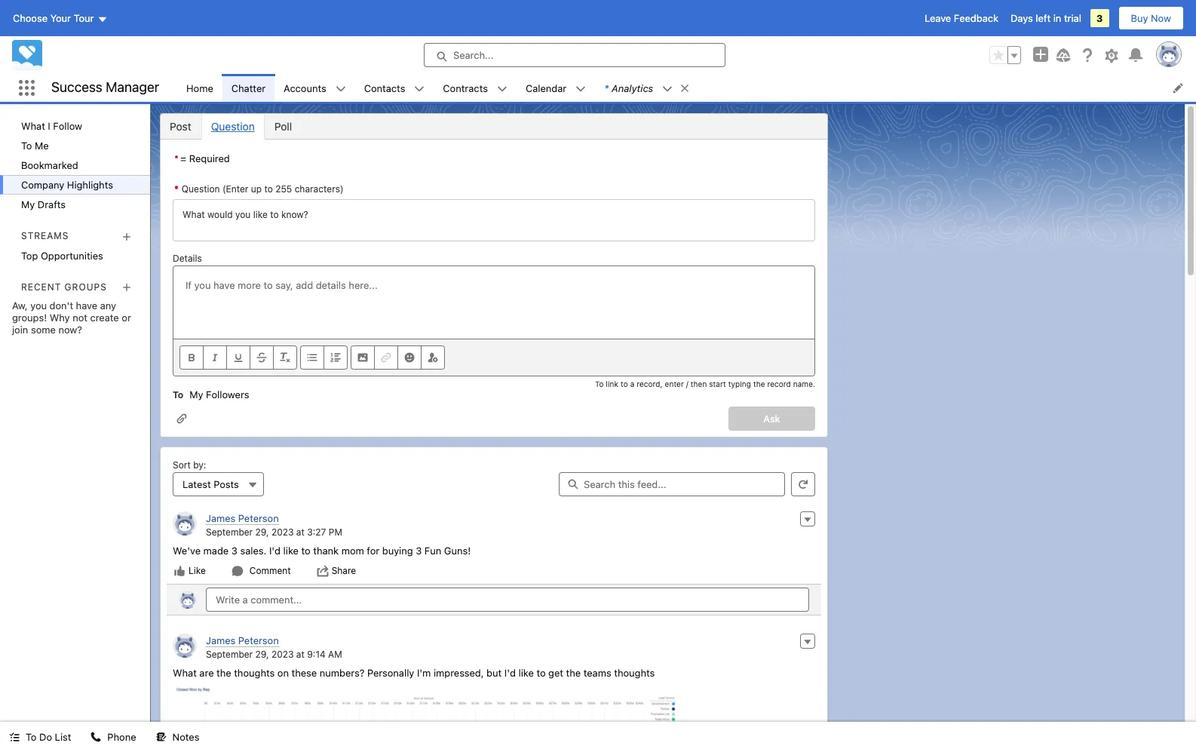 Task type: locate. For each thing, give the bounding box(es) containing it.
1 vertical spatial i'd
[[505, 667, 516, 679]]

accounts list item
[[275, 74, 355, 102]]

to left the me
[[21, 140, 32, 152]]

list item
[[595, 74, 697, 102]]

Details text field
[[174, 266, 815, 339]]

1 horizontal spatial i'd
[[505, 667, 516, 679]]

2 vertical spatial *
[[174, 183, 179, 195]]

9:14
[[307, 648, 326, 660]]

list containing home
[[177, 74, 1196, 102]]

thoughts right teams
[[614, 667, 655, 679]]

what for what are the thoughts on these numbers? personally i'm impressed, but i'd like to get the teams thoughts
[[173, 667, 197, 679]]

like
[[283, 544, 299, 556], [519, 667, 534, 679]]

29, for james peterson september 29, 2023 at 9:14 am
[[255, 648, 269, 660]]

0 horizontal spatial i'd
[[269, 544, 281, 556]]

0 horizontal spatial what
[[21, 120, 45, 132]]

to inside what i follow to me bookmarked company highlights my drafts
[[21, 140, 32, 152]]

james inside james peterson september 29, 2023 at 3:27 pm
[[206, 512, 236, 524]]

0 horizontal spatial the
[[217, 667, 231, 679]]

text default image left phone
[[91, 732, 101, 743]]

2 at from the top
[[296, 648, 305, 660]]

to inside the to my followers
[[173, 389, 184, 401]]

text default image inside "phone" button
[[91, 732, 101, 743]]

1 horizontal spatial text default image
[[317, 565, 329, 577]]

i'd
[[269, 544, 281, 556], [505, 667, 516, 679]]

2 thoughts from the left
[[614, 667, 655, 679]]

align text element
[[300, 346, 348, 370]]

2023 inside james peterson september 29, 2023 at 9:14 am
[[272, 648, 294, 660]]

to
[[21, 140, 32, 152], [595, 379, 604, 389], [173, 389, 184, 401], [26, 731, 37, 743]]

days left in trial
[[1011, 12, 1082, 24]]

text default image left like
[[174, 565, 186, 577]]

my left followers
[[190, 389, 203, 401]]

2 2023 from the top
[[272, 648, 294, 660]]

0 vertical spatial what
[[21, 120, 45, 132]]

text default image inside 'comment' button
[[231, 565, 244, 577]]

toolbar
[[174, 339, 815, 376]]

2023 left 3:27
[[272, 526, 294, 538]]

1 vertical spatial september
[[206, 648, 253, 660]]

29,
[[255, 526, 269, 538], [255, 648, 269, 660]]

to link to a record, enter / then start typing the record name.
[[595, 379, 816, 389]]

text default image inside to do list button
[[9, 732, 20, 743]]

1 vertical spatial what
[[173, 667, 197, 679]]

i'm
[[417, 667, 431, 679]]

poll link
[[265, 114, 302, 139]]

what inside what i follow to me bookmarked company highlights my drafts
[[21, 120, 45, 132]]

* inside list item
[[604, 82, 609, 94]]

james up are at the bottom left of the page
[[206, 634, 236, 647]]

september inside james peterson september 29, 2023 at 3:27 pm
[[206, 526, 253, 538]]

2 james from the top
[[206, 634, 236, 647]]

the right are at the bottom left of the page
[[217, 667, 231, 679]]

i'd right 'but'
[[505, 667, 516, 679]]

2023 up on
[[272, 648, 294, 660]]

poll
[[274, 120, 292, 133]]

* down * = required
[[174, 183, 179, 195]]

to inside the james peterson, september 29, 2023 at 9:14 am element
[[537, 667, 546, 679]]

1 vertical spatial james
[[206, 634, 236, 647]]

1 vertical spatial like
[[519, 667, 534, 679]]

then
[[691, 379, 707, 389]]

at inside james peterson september 29, 2023 at 3:27 pm
[[296, 526, 305, 538]]

what left are at the bottom left of the page
[[173, 667, 197, 679]]

peterson inside james peterson september 29, 2023 at 9:14 am
[[238, 634, 279, 647]]

record
[[767, 379, 791, 389]]

text default image right accounts
[[336, 84, 346, 94]]

required
[[189, 152, 230, 164]]

0 vertical spatial peterson
[[238, 512, 279, 524]]

0 vertical spatial my
[[21, 198, 35, 210]]

0 vertical spatial question
[[211, 120, 255, 133]]

peterson inside james peterson september 29, 2023 at 3:27 pm
[[238, 512, 279, 524]]

0 vertical spatial at
[[296, 526, 305, 538]]

post link
[[161, 114, 201, 139]]

group
[[990, 46, 1021, 64]]

drafts
[[38, 198, 66, 210]]

1 vertical spatial at
[[296, 648, 305, 660]]

text default image right contacts
[[414, 84, 425, 94]]

text default image right "analytics"
[[680, 83, 690, 93]]

1 vertical spatial 29,
[[255, 648, 269, 660]]

typing
[[728, 379, 751, 389]]

james peterson link up sales.
[[206, 512, 279, 525]]

list
[[55, 731, 71, 743]]

0 horizontal spatial thoughts
[[234, 667, 275, 679]]

0 vertical spatial 29,
[[255, 526, 269, 538]]

2023
[[272, 526, 294, 538], [272, 648, 294, 660]]

am
[[328, 648, 342, 660]]

i
[[48, 120, 50, 132]]

0 vertical spatial september
[[206, 526, 253, 538]]

at
[[296, 526, 305, 538], [296, 648, 305, 660]]

* left "analytics"
[[604, 82, 609, 94]]

what inside the james peterson, september 29, 2023 at 9:14 am element
[[173, 667, 197, 679]]

to inside button
[[26, 731, 37, 743]]

september inside james peterson september 29, 2023 at 9:14 am
[[206, 648, 253, 660]]

personally
[[367, 667, 414, 679]]

home link
[[177, 74, 222, 102]]

list item containing *
[[595, 74, 697, 102]]

text default image right "analytics"
[[663, 84, 673, 94]]

record,
[[637, 379, 663, 389]]

text default image down we've made 3 sales. i'd like to thank mom for buying 3 fun guns!
[[317, 565, 329, 577]]

sales.
[[240, 544, 267, 556]]

text default image inside the accounts list item
[[336, 84, 346, 94]]

text default image
[[680, 83, 690, 93], [336, 84, 346, 94], [414, 84, 425, 94], [497, 84, 508, 94], [576, 84, 586, 94], [174, 565, 186, 577], [9, 732, 20, 743], [91, 732, 101, 743], [156, 732, 166, 743]]

like inside the james peterson, september 29, 2023 at 3:27 pm element
[[283, 544, 299, 556]]

0 vertical spatial james peterson link
[[206, 512, 279, 525]]

at for james peterson september 29, 2023 at 9:14 am
[[296, 648, 305, 660]]

text default image inside list
[[663, 84, 673, 94]]

1 james from the top
[[206, 512, 236, 524]]

james peterson link for james peterson september 29, 2023 at 3:27 pm
[[206, 512, 279, 525]]

to left thank
[[301, 544, 311, 556]]

29, up sales.
[[255, 526, 269, 538]]

james peterson image
[[173, 511, 197, 536]]

groups
[[65, 281, 107, 293]]

what
[[21, 120, 45, 132], [173, 667, 197, 679]]

teams
[[584, 667, 612, 679]]

top opportunities link
[[0, 246, 150, 265]]

thoughts down september 29, 2023 at 9:14 am link
[[234, 667, 275, 679]]

my
[[21, 198, 35, 210], [190, 389, 203, 401]]

by:
[[193, 459, 206, 471]]

what left i
[[21, 120, 45, 132]]

bookmarked
[[21, 159, 78, 171]]

1 vertical spatial *
[[174, 152, 179, 164]]

What would you like to know? text field
[[173, 199, 816, 241]]

text default image left the do
[[9, 732, 20, 743]]

2 horizontal spatial 3
[[1097, 12, 1103, 24]]

at left 3:27
[[296, 526, 305, 538]]

leave
[[925, 12, 951, 24]]

i'd down 'september 29, 2023 at 3:27 pm' link
[[269, 544, 281, 556]]

i'd inside the james peterson, september 29, 2023 at 3:27 pm element
[[269, 544, 281, 556]]

2 peterson from the top
[[238, 634, 279, 647]]

* left = at top left
[[174, 152, 179, 164]]

29, left 9:14
[[255, 648, 269, 660]]

29, for james peterson september 29, 2023 at 3:27 pm
[[255, 526, 269, 538]]

question down * = required
[[182, 183, 220, 195]]

september 29, 2023 at 9:14 am link
[[206, 648, 342, 660]]

/
[[686, 379, 689, 389]]

contacts list item
[[355, 74, 434, 102]]

text default image down sales.
[[231, 565, 244, 577]]

like inside the james peterson, september 29, 2023 at 9:14 am element
[[519, 667, 534, 679]]

name.
[[793, 379, 816, 389]]

1 vertical spatial 2023
[[272, 648, 294, 660]]

2 horizontal spatial text default image
[[663, 84, 673, 94]]

james for james peterson september 29, 2023 at 3:27 pm
[[206, 512, 236, 524]]

buying
[[382, 544, 413, 556]]

opportunities
[[41, 249, 103, 261]]

the right typing
[[754, 379, 765, 389]]

1 horizontal spatial what
[[173, 667, 197, 679]]

at inside james peterson september 29, 2023 at 9:14 am
[[296, 648, 305, 660]]

1 2023 from the top
[[272, 526, 294, 538]]

text default image inside notes button
[[156, 732, 166, 743]]

1 at from the top
[[296, 526, 305, 538]]

choose
[[13, 12, 48, 24]]

to my followers
[[173, 389, 249, 401]]

1 september from the top
[[206, 526, 253, 538]]

my left drafts
[[21, 198, 35, 210]]

buy now
[[1131, 12, 1172, 24]]

* for * analytics
[[604, 82, 609, 94]]

text default image down search... button on the top
[[576, 84, 586, 94]]

thoughts
[[234, 667, 275, 679], [614, 667, 655, 679]]

29, inside james peterson september 29, 2023 at 9:14 am
[[255, 648, 269, 660]]

ask button
[[729, 407, 816, 431]]

company
[[21, 179, 64, 191]]

2 horizontal spatial the
[[754, 379, 765, 389]]

to left the do
[[26, 731, 37, 743]]

calendar list item
[[517, 74, 595, 102]]

1 vertical spatial peterson
[[238, 634, 279, 647]]

0 horizontal spatial my
[[21, 198, 35, 210]]

notes button
[[147, 722, 209, 752]]

0 horizontal spatial text default image
[[231, 565, 244, 577]]

contracts list item
[[434, 74, 517, 102]]

to left followers
[[173, 389, 184, 401]]

like
[[189, 565, 206, 576]]

made
[[203, 544, 229, 556]]

1 vertical spatial james peterson link
[[206, 634, 279, 647]]

like left get
[[519, 667, 534, 679]]

0 vertical spatial like
[[283, 544, 299, 556]]

to left "link"
[[595, 379, 604, 389]]

2 september from the top
[[206, 648, 253, 660]]

in
[[1054, 12, 1062, 24]]

0 vertical spatial james
[[206, 512, 236, 524]]

james peterson link up september 29, 2023 at 9:14 am link
[[206, 634, 279, 647]]

text default image right contracts
[[497, 84, 508, 94]]

(enter
[[223, 183, 248, 195]]

1 vertical spatial my
[[190, 389, 203, 401]]

trial
[[1064, 12, 1082, 24]]

0 vertical spatial 2023
[[272, 526, 294, 538]]

2 james peterson link from the top
[[206, 634, 279, 647]]

james peterson, september 29, 2023 at 9:14 am element
[[167, 628, 822, 752]]

1 james peterson link from the top
[[206, 512, 279, 525]]

for
[[367, 544, 380, 556]]

to for to my followers
[[173, 389, 184, 401]]

text default image left notes
[[156, 732, 166, 743]]

up
[[251, 183, 262, 195]]

tab list
[[160, 113, 828, 140]]

29, inside james peterson september 29, 2023 at 3:27 pm
[[255, 526, 269, 538]]

3 left fun
[[416, 544, 422, 556]]

1 thoughts from the left
[[234, 667, 275, 679]]

0 vertical spatial i'd
[[269, 544, 281, 556]]

* analytics
[[604, 82, 653, 94]]

company highlights link
[[0, 175, 150, 195]]

0 vertical spatial *
[[604, 82, 609, 94]]

list
[[177, 74, 1196, 102]]

1 horizontal spatial thoughts
[[614, 667, 655, 679]]

to left get
[[537, 667, 546, 679]]

accounts
[[284, 82, 326, 94]]

like down 'september 29, 2023 at 3:27 pm' link
[[283, 544, 299, 556]]

3 right made
[[231, 544, 238, 556]]

peterson up 'september 29, 2023 at 3:27 pm' link
[[238, 512, 279, 524]]

question
[[211, 120, 255, 133], [182, 183, 220, 195]]

james peterson link for james peterson september 29, 2023 at 9:14 am
[[206, 634, 279, 647]]

at left 9:14
[[296, 648, 305, 660]]

0 horizontal spatial like
[[283, 544, 299, 556]]

september up made
[[206, 526, 253, 538]]

1 horizontal spatial 3
[[416, 544, 422, 556]]

=
[[180, 152, 186, 164]]

me
[[35, 140, 49, 152]]

1 peterson from the top
[[238, 512, 279, 524]]

recent groups
[[21, 281, 107, 293]]

text default image inside calendar list item
[[576, 84, 586, 94]]

2023 inside james peterson september 29, 2023 at 3:27 pm
[[272, 526, 294, 538]]

september
[[206, 526, 253, 538], [206, 648, 253, 660]]

mom
[[342, 544, 364, 556]]

text default image inside "like" button
[[174, 565, 186, 577]]

james peterson, september 29, 2023 at 3:27 pm element
[[167, 505, 822, 584]]

question up required at the left top of the page
[[211, 120, 255, 133]]

search... button
[[424, 43, 726, 67]]

recent groups link
[[21, 281, 107, 293]]

september up are at the bottom left of the page
[[206, 648, 253, 660]]

text default image
[[663, 84, 673, 94], [231, 565, 244, 577], [317, 565, 329, 577]]

3 right trial
[[1097, 12, 1103, 24]]

1 29, from the top
[[255, 526, 269, 538]]

what i follow link
[[0, 116, 150, 136]]

the right get
[[566, 667, 581, 679]]

peterson up september 29, 2023 at 9:14 am link
[[238, 634, 279, 647]]

2023 for james peterson september 29, 2023 at 3:27 pm
[[272, 526, 294, 538]]

1 horizontal spatial like
[[519, 667, 534, 679]]

james up made
[[206, 512, 236, 524]]

james peterson image
[[179, 591, 197, 609], [173, 634, 197, 658]]

tab list containing post
[[160, 113, 828, 140]]

3:27
[[307, 526, 326, 538]]

2 29, from the top
[[255, 648, 269, 660]]

james inside james peterson september 29, 2023 at 9:14 am
[[206, 634, 236, 647]]

some
[[31, 324, 56, 336]]



Task type: describe. For each thing, give the bounding box(es) containing it.
top
[[21, 249, 38, 261]]

leave feedback
[[925, 12, 999, 24]]

what for what i follow to me bookmarked company highlights my drafts
[[21, 120, 45, 132]]

chatter link
[[222, 74, 275, 102]]

are
[[199, 667, 214, 679]]

0 horizontal spatial 3
[[231, 544, 238, 556]]

* for * question (enter up to 255 characters)
[[174, 183, 179, 195]]

Sort by: button
[[173, 472, 264, 496]]

share button
[[316, 564, 357, 578]]

aw,
[[12, 300, 28, 312]]

to me link
[[0, 136, 150, 155]]

have
[[76, 300, 97, 312]]

do
[[39, 731, 52, 743]]

your
[[50, 12, 71, 24]]

text default image inside share popup button
[[317, 565, 329, 577]]

latest
[[183, 478, 211, 490]]

to do list button
[[0, 722, 80, 752]]

fun
[[425, 544, 442, 556]]

phone button
[[82, 722, 145, 752]]

on
[[277, 667, 289, 679]]

days
[[1011, 12, 1033, 24]]

enter
[[665, 379, 684, 389]]

Write a comment... text field
[[206, 588, 809, 612]]

why
[[50, 312, 70, 324]]

i'd inside the james peterson, september 29, 2023 at 9:14 am element
[[505, 667, 516, 679]]

start
[[709, 379, 726, 389]]

contacts
[[364, 82, 405, 94]]

buy
[[1131, 12, 1149, 24]]

comment button
[[231, 564, 292, 578]]

to for to link to a record, enter / then start typing the record name.
[[595, 379, 604, 389]]

recent
[[21, 281, 61, 293]]

bookmarked link
[[0, 155, 150, 175]]

1 horizontal spatial my
[[190, 389, 203, 401]]

like button
[[173, 564, 207, 578]]

manager
[[106, 79, 159, 95]]

1 vertical spatial question
[[182, 183, 220, 195]]

my inside what i follow to me bookmarked company highlights my drafts
[[21, 198, 35, 210]]

what i follow to me bookmarked company highlights my drafts
[[21, 120, 113, 210]]

choose your tour
[[13, 12, 94, 24]]

peterson for james peterson september 29, 2023 at 9:14 am
[[238, 634, 279, 647]]

closed won by rep image
[[173, 683, 681, 752]]

sort
[[173, 459, 191, 471]]

to for to do list
[[26, 731, 37, 743]]

choose your tour button
[[12, 6, 108, 30]]

calendar
[[526, 82, 567, 94]]

details
[[173, 253, 202, 264]]

1 vertical spatial james peterson image
[[173, 634, 197, 658]]

september 29, 2023 at 3:27 pm link
[[206, 526, 342, 538]]

september for james peterson september 29, 2023 at 3:27 pm
[[206, 526, 253, 538]]

feedback
[[954, 12, 999, 24]]

james peterson september 29, 2023 at 9:14 am
[[206, 634, 342, 660]]

text default image inside contracts list item
[[497, 84, 508, 94]]

peterson for james peterson september 29, 2023 at 3:27 pm
[[238, 512, 279, 524]]

link
[[606, 379, 619, 389]]

streams link
[[21, 230, 69, 242]]

james for james peterson september 29, 2023 at 9:14 am
[[206, 634, 236, 647]]

2023 for james peterson september 29, 2023 at 9:14 am
[[272, 648, 294, 660]]

leave feedback link
[[925, 12, 999, 24]]

insert content element
[[351, 346, 445, 370]]

success
[[51, 79, 102, 95]]

calendar link
[[517, 74, 576, 102]]

aw, you don't have any groups!
[[12, 300, 116, 324]]

accounts link
[[275, 74, 336, 102]]

sort by: latest posts
[[173, 459, 239, 490]]

a
[[630, 379, 635, 389]]

tour
[[74, 12, 94, 24]]

now?
[[58, 324, 82, 336]]

contracts link
[[434, 74, 497, 102]]

groups!
[[12, 312, 47, 324]]

* for * = required
[[174, 152, 179, 164]]

home
[[186, 82, 213, 94]]

guns!
[[444, 544, 471, 556]]

text default image inside the contacts list item
[[414, 84, 425, 94]]

james peterson september 29, 2023 at 3:27 pm
[[206, 512, 342, 538]]

or
[[122, 312, 131, 324]]

1 horizontal spatial the
[[566, 667, 581, 679]]

streams
[[21, 230, 69, 242]]

format text element
[[180, 346, 297, 370]]

join
[[12, 324, 28, 336]]

notes
[[172, 731, 199, 743]]

Search this feed... search field
[[559, 472, 785, 496]]

why not create or join some now?
[[12, 312, 131, 336]]

question link
[[201, 114, 265, 139]]

thank
[[313, 544, 339, 556]]

search...
[[453, 49, 494, 61]]

follow
[[53, 120, 82, 132]]

we've
[[173, 544, 201, 556]]

don't
[[49, 300, 73, 312]]

0 vertical spatial james peterson image
[[179, 591, 197, 609]]

to do list
[[26, 731, 71, 743]]

success manager
[[51, 79, 159, 95]]

to right up
[[264, 183, 273, 195]]

september for james peterson september 29, 2023 at 9:14 am
[[206, 648, 253, 660]]

to left 'a'
[[621, 379, 628, 389]]

to inside the james peterson, september 29, 2023 at 3:27 pm element
[[301, 544, 311, 556]]

* = required
[[174, 152, 230, 164]]

* question (enter up to 255 characters)
[[174, 183, 344, 195]]

phone
[[107, 731, 136, 743]]

what are the thoughts on these numbers? personally i'm impressed, but i'd like to get the teams thoughts
[[173, 667, 655, 679]]

at for james peterson september 29, 2023 at 3:27 pm
[[296, 526, 305, 538]]

impressed,
[[434, 667, 484, 679]]

contacts link
[[355, 74, 414, 102]]

chatter
[[231, 82, 266, 94]]

my drafts link
[[0, 195, 150, 214]]

followers
[[206, 389, 249, 401]]

but
[[487, 667, 502, 679]]

pm
[[329, 526, 342, 538]]

contracts
[[443, 82, 488, 94]]

top opportunities
[[21, 249, 103, 261]]



Task type: vqa. For each thing, say whether or not it's contained in the screenshot.
the link
yes



